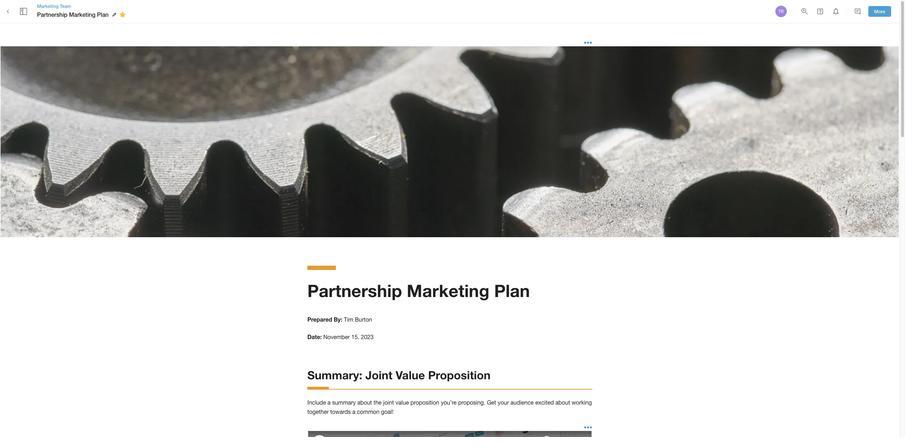 Task type: locate. For each thing, give the bounding box(es) containing it.
proposing.
[[458, 399, 486, 406]]

0 vertical spatial marketing
[[37, 3, 59, 9]]

prepared
[[307, 316, 332, 323]]

0 vertical spatial a
[[328, 399, 331, 406]]

0 horizontal spatial partnership
[[37, 11, 67, 18]]

summary: joint value proposition
[[307, 368, 491, 382]]

joint
[[366, 368, 393, 382]]

plan
[[97, 11, 109, 18], [494, 281, 530, 301]]

marketing team link
[[37, 3, 128, 9]]

team
[[60, 3, 71, 9]]

a right the include
[[328, 399, 331, 406]]

value
[[396, 399, 409, 406]]

partnership
[[37, 11, 67, 18], [307, 281, 402, 301]]

marketing team
[[37, 3, 71, 9]]

partnership marketing plan
[[37, 11, 109, 18], [307, 281, 530, 301]]

november
[[323, 334, 350, 340]]

1 horizontal spatial partnership
[[307, 281, 402, 301]]

2 vertical spatial marketing
[[407, 281, 490, 301]]

about up common
[[357, 399, 372, 406]]

0 vertical spatial partnership marketing plan
[[37, 11, 109, 18]]

0 vertical spatial plan
[[97, 11, 109, 18]]

about
[[357, 399, 372, 406], [556, 399, 570, 406]]

get
[[487, 399, 496, 406]]

1 horizontal spatial marketing
[[69, 11, 95, 18]]

summary
[[332, 399, 356, 406]]

value
[[396, 368, 425, 382]]

0 horizontal spatial about
[[357, 399, 372, 406]]

towards
[[330, 409, 351, 415]]

1 horizontal spatial about
[[556, 399, 570, 406]]

a right "towards"
[[352, 409, 356, 415]]

proposition
[[411, 399, 439, 406]]

0 horizontal spatial partnership marketing plan
[[37, 11, 109, 18]]

excited
[[535, 399, 554, 406]]

1 horizontal spatial plan
[[494, 281, 530, 301]]

you're
[[441, 399, 457, 406]]

1 horizontal spatial partnership marketing plan
[[307, 281, 530, 301]]

0 horizontal spatial plan
[[97, 11, 109, 18]]

1 vertical spatial partnership
[[307, 281, 402, 301]]

more button
[[869, 6, 891, 17]]

1 vertical spatial a
[[352, 409, 356, 415]]

1 horizontal spatial a
[[352, 409, 356, 415]]

a
[[328, 399, 331, 406], [352, 409, 356, 415]]

partnership down marketing team
[[37, 11, 67, 18]]

1 vertical spatial plan
[[494, 281, 530, 301]]

together
[[307, 409, 329, 415]]

goal!
[[381, 409, 394, 415]]

common
[[357, 409, 380, 415]]

2 horizontal spatial marketing
[[407, 281, 490, 301]]

remove favorite image
[[118, 10, 127, 19]]

1 vertical spatial partnership marketing plan
[[307, 281, 530, 301]]

0 horizontal spatial a
[[328, 399, 331, 406]]

about right excited
[[556, 399, 570, 406]]

audience
[[511, 399, 534, 406]]

partnership up tim at left
[[307, 281, 402, 301]]

marketing
[[37, 3, 59, 9], [69, 11, 95, 18], [407, 281, 490, 301]]



Task type: describe. For each thing, give the bounding box(es) containing it.
tim
[[344, 316, 353, 323]]

tb button
[[775, 5, 788, 18]]

working
[[572, 399, 592, 406]]

date: november 15, 2023
[[307, 333, 374, 340]]

joint
[[383, 399, 394, 406]]

more
[[875, 8, 885, 14]]

by:
[[334, 316, 342, 323]]

1 vertical spatial marketing
[[69, 11, 95, 18]]

the
[[374, 399, 382, 406]]

your
[[498, 399, 509, 406]]

1 about from the left
[[357, 399, 372, 406]]

0 vertical spatial partnership
[[37, 11, 67, 18]]

2 about from the left
[[556, 399, 570, 406]]

prepared by: tim burton
[[307, 316, 372, 323]]

15,
[[351, 334, 359, 340]]

include a summary about the joint value proposition you're proposing. get your audience excited about working together towards a common goal!
[[307, 399, 594, 415]]

tb
[[779, 9, 784, 14]]

date:
[[307, 333, 322, 340]]

include
[[307, 399, 326, 406]]

2023
[[361, 334, 374, 340]]

proposition
[[428, 368, 491, 382]]

summary:
[[307, 368, 362, 382]]

burton
[[355, 316, 372, 323]]

0 horizontal spatial marketing
[[37, 3, 59, 9]]



Task type: vqa. For each thing, say whether or not it's contained in the screenshot.
Workspace notes are visible to all members and guests. text box
no



